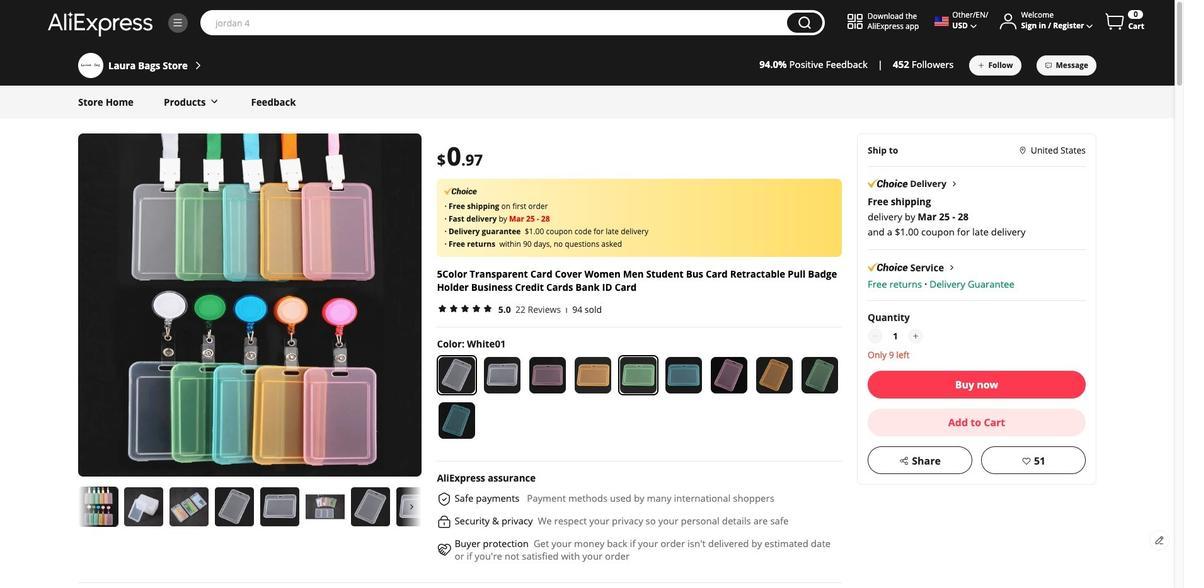 Task type: locate. For each thing, give the bounding box(es) containing it.
None button
[[787, 13, 822, 33]]

1sqid_b image
[[172, 17, 183, 28]]

None text field
[[885, 329, 906, 344]]



Task type: vqa. For each thing, say whether or not it's contained in the screenshot.
the top the -
no



Task type: describe. For each thing, give the bounding box(es) containing it.
jordan 4 text field
[[209, 16, 781, 29]]



